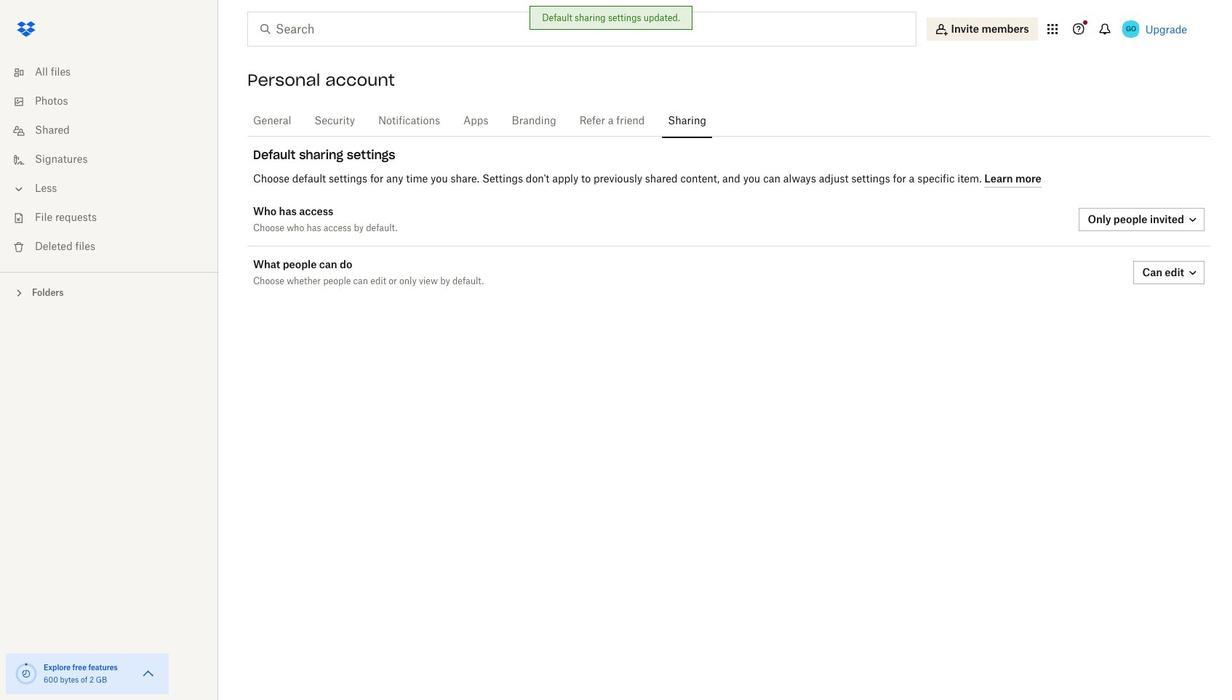 Task type: locate. For each thing, give the bounding box(es) containing it.
list
[[0, 49, 218, 272]]

quota usage progress bar
[[15, 663, 38, 686]]

quota usage image
[[15, 663, 38, 686]]

tab list
[[247, 102, 1210, 139]]

less image
[[12, 182, 26, 196]]



Task type: vqa. For each thing, say whether or not it's contained in the screenshot.
Account menu icon at the right
no



Task type: describe. For each thing, give the bounding box(es) containing it.
Search text field
[[276, 20, 886, 38]]

dropbox image
[[12, 15, 41, 44]]



